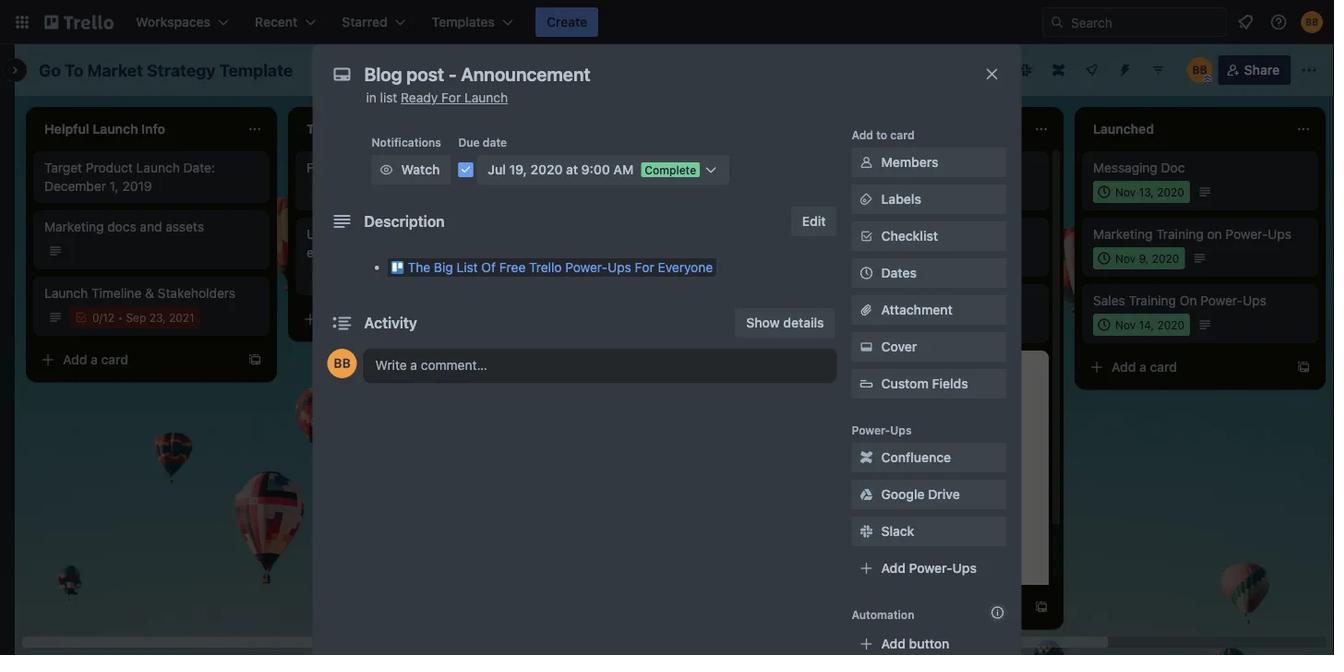 Task type: locate. For each thing, give the bounding box(es) containing it.
share button
[[1219, 55, 1292, 85]]

slack
[[882, 524, 915, 540]]

•
[[118, 311, 123, 324]]

Write a comment text field
[[364, 349, 837, 382]]

sm image
[[858, 190, 876, 209], [858, 338, 876, 357], [858, 449, 876, 467], [858, 523, 876, 541]]

power ups image
[[1085, 63, 1100, 78]]

add a card button up add button button
[[820, 593, 1027, 623]]

19, right mark due date as complete image
[[510, 162, 527, 177]]

am
[[614, 162, 634, 177]]

messaging
[[1094, 160, 1158, 176]]

date
[[483, 136, 507, 149]]

2020 for jul 23, 2020
[[892, 319, 919, 332]]

2020 inside 'nov 13, 2020' option
[[1158, 186, 1185, 199]]

to
[[877, 128, 888, 141]]

Nov 13, 2020 checkbox
[[1094, 181, 1191, 203]]

sm image for confluence
[[858, 449, 876, 467]]

1 nov from the top
[[1116, 186, 1137, 199]]

0 / 12 • sep 23, 2021
[[92, 311, 195, 324]]

3 sm image from the top
[[858, 449, 876, 467]]

go
[[39, 60, 61, 80]]

1 vertical spatial jul
[[854, 252, 869, 265]]

0 horizontal spatial on
[[424, 160, 439, 176]]

1 horizontal spatial create from template… image
[[1297, 360, 1312, 375]]

post
[[862, 227, 888, 242]]

/pricing
[[442, 160, 487, 176]]

share
[[1245, 62, 1280, 78]]

1 horizontal spatial 19,
[[872, 252, 887, 265]]

23,
[[149, 311, 166, 324], [872, 319, 889, 332]]

marketing for marketing docs and assets
[[44, 219, 104, 235]]

date:
[[183, 160, 215, 176]]

Board name text field
[[30, 55, 302, 85]]

14,
[[1140, 319, 1155, 332]]

automation
[[852, 609, 915, 622]]

21,
[[877, 186, 892, 199]]

bob builder (bobbuilder40) image left 'share' button
[[1188, 57, 1214, 83]]

in-app announcement
[[831, 293, 966, 309]]

fix alignment issue on /pricing link
[[307, 159, 521, 177]]

sm image for members
[[858, 153, 876, 172]]

marketing for marketing training on power-ups
[[1094, 227, 1153, 242]]

23, right sep
[[149, 311, 166, 324]]

the big list of free trello power-ups for everyone button
[[387, 257, 718, 278]]

cover link
[[852, 333, 1007, 362]]

2020 right 13, on the right of page
[[1158, 186, 1185, 199]]

1 horizontal spatial on
[[477, 227, 491, 242]]

nov left 9, in the right of the page
[[1116, 252, 1137, 265]]

nov left 13, on the right of page
[[1116, 186, 1137, 199]]

1 vertical spatial nov
[[1116, 252, 1137, 265]]

0 vertical spatial launch
[[465, 90, 508, 105]]

sm image for labels
[[858, 190, 876, 209]]

strategy
[[147, 60, 216, 80]]

power-
[[1226, 227, 1269, 242], [566, 260, 608, 275], [1201, 293, 1243, 309], [852, 424, 891, 437], [910, 561, 953, 576]]

sm image inside members link
[[858, 153, 876, 172]]

2020 for nov 9, 2020
[[1153, 252, 1180, 265]]

power- right trello
[[566, 260, 608, 275]]

sm image left 21,
[[858, 190, 876, 209]]

sm image left slack
[[858, 523, 876, 541]]

jul for jul 19, 2020
[[854, 252, 869, 265]]

customize views image
[[461, 61, 479, 79]]

mark due date as complete image
[[459, 163, 473, 177]]

0 horizontal spatial create from template… image
[[1035, 600, 1049, 615]]

2019
[[122, 179, 152, 194]]

0 vertical spatial training
[[1157, 227, 1204, 242]]

1 horizontal spatial bob builder (bobbuilder40) image
[[1188, 57, 1214, 83]]

training for sales
[[1129, 293, 1177, 309]]

sep
[[126, 311, 146, 324]]

2 horizontal spatial on
[[1208, 227, 1223, 242]]

marketing down december
[[44, 219, 104, 235]]

nov for sales
[[1116, 319, 1137, 332]]

1 vertical spatial for
[[635, 260, 655, 275]]

2 vertical spatial bob builder (bobbuilder40) image
[[327, 349, 357, 379]]

sm image inside "cover" "link"
[[858, 338, 876, 357]]

timeline
[[91, 286, 142, 301]]

aug 21, 2020
[[854, 186, 922, 199]]

checklist link
[[852, 222, 1007, 251]]

announcement down dates button
[[876, 293, 966, 309]]

marketing
[[44, 219, 104, 235], [1094, 227, 1153, 242], [356, 245, 416, 261]]

0 horizontal spatial bob builder (bobbuilder40) image
[[327, 349, 357, 379]]

attachment
[[882, 303, 953, 318]]

nov for marketing
[[1116, 252, 1137, 265]]

in list ready for launch
[[366, 90, 508, 105]]

big
[[434, 260, 453, 275]]

show details
[[747, 315, 825, 331]]

sales
[[1094, 293, 1126, 309]]

1 vertical spatial launch
[[136, 160, 180, 176]]

gather
[[569, 160, 610, 176]]

for
[[442, 90, 461, 105], [635, 260, 655, 275]]

add a card down 0
[[63, 352, 128, 368]]

on
[[424, 160, 439, 176], [477, 227, 491, 242], [1208, 227, 1223, 242]]

1 horizontal spatial for
[[635, 260, 655, 275]]

details
[[784, 315, 825, 331]]

2020 right 14,
[[1158, 319, 1185, 332]]

1 sm image from the top
[[858, 190, 876, 209]]

3 nov from the top
[[1116, 319, 1137, 332]]

2020 for aug 21, 2020
[[895, 186, 922, 199]]

4 sm image from the top
[[858, 523, 876, 541]]

marketing up nov 9, 2020 option
[[1094, 227, 1153, 242]]

marketing training on power-ups
[[1094, 227, 1292, 242]]

at
[[566, 162, 578, 177]]

create from template… image for in-app announcement
[[1035, 600, 1049, 615]]

sm image
[[858, 153, 876, 172], [377, 161, 396, 179], [858, 227, 876, 246], [858, 486, 876, 504]]

add a card button down the
[[296, 305, 503, 334]]

add a card button down sep
[[33, 346, 240, 375]]

target product launch date: december 1, 2019
[[44, 160, 215, 194]]

dates button
[[852, 259, 1007, 288]]

app
[[848, 293, 872, 309]]

jul down post
[[854, 252, 869, 265]]

references
[[409, 227, 473, 242]]

2020 inside nov 14, 2020 option
[[1158, 319, 1185, 332]]

1 vertical spatial 19,
[[872, 252, 887, 265]]

show menu image
[[1301, 61, 1319, 79]]

add button button
[[852, 630, 1007, 656]]

jul for jul 19, 2020 at 9:00 am
[[488, 162, 506, 177]]

a up the add button on the bottom of the page
[[878, 600, 885, 615]]

jul 23, 2020
[[854, 319, 919, 332]]

on for issue
[[424, 160, 439, 176]]

power- inside button
[[566, 260, 608, 275]]

0 vertical spatial create from template… image
[[1297, 360, 1312, 375]]

assets
[[166, 219, 204, 235]]

Mark due date as complete checkbox
[[459, 163, 473, 177]]

activity
[[364, 315, 417, 332]]

card down •
[[101, 352, 128, 368]]

jul for jul 23, 2020
[[854, 319, 869, 332]]

marketing training on power-ups link
[[1094, 225, 1308, 244]]

on right the issue
[[424, 160, 439, 176]]

training for marketing
[[1157, 227, 1204, 242]]

custom fields button
[[852, 375, 1007, 394]]

None text field
[[355, 57, 965, 91]]

jul down date
[[488, 162, 506, 177]]

2 horizontal spatial marketing
[[1094, 227, 1153, 242]]

blog post - announcement
[[831, 227, 991, 242]]

sm image for google drive
[[858, 486, 876, 504]]

23, inside the jul 23, 2020 checkbox
[[872, 319, 889, 332]]

dates
[[882, 266, 917, 281]]

2020 inside jul 19, 2020 checkbox
[[890, 252, 917, 265]]

nov 13, 2020
[[1116, 186, 1185, 199]]

on inside update assorted references on existing marketing pages
[[477, 227, 491, 242]]

2020 down attachment
[[892, 319, 919, 332]]

2 vertical spatial launch
[[44, 286, 88, 301]]

add power-ups link
[[852, 554, 1007, 584]]

1 horizontal spatial 23,
[[872, 319, 889, 332]]

add button
[[882, 637, 950, 652]]

1 vertical spatial create from template… image
[[1035, 600, 1049, 615]]

0 horizontal spatial for
[[442, 90, 461, 105]]

add a card button for sales training on power-ups
[[1083, 353, 1290, 382]]

training
[[1157, 227, 1204, 242], [1129, 293, 1177, 309]]

training up the nov 9, 2020
[[1157, 227, 1204, 242]]

create from template… image
[[248, 353, 262, 368]]

target
[[44, 160, 82, 176]]

marketing down assorted
[[356, 245, 416, 261]]

2020 inside aug 21, 2020 checkbox
[[895, 186, 922, 199]]

star or unstar board image
[[314, 63, 328, 78]]

market
[[87, 60, 143, 80]]

2020 inside the jul 23, 2020 checkbox
[[892, 319, 919, 332]]

/
[[99, 311, 103, 324]]

training up nov 14, 2020
[[1129, 293, 1177, 309]]

in
[[366, 90, 377, 105]]

ready for launch link
[[401, 90, 508, 105]]

add inside button
[[882, 637, 906, 652]]

0 vertical spatial bob builder (bobbuilder40) image
[[1302, 11, 1324, 33]]

the big list of free trello power-ups for everyone link
[[387, 257, 718, 278]]

add a card button down nov 14, 2020
[[1083, 353, 1290, 382]]

nov 14, 2020
[[1116, 319, 1185, 332]]

add a card button for launch timeline & stakeholders
[[33, 346, 240, 375]]

button
[[910, 637, 950, 652]]

card down nov 14, 2020
[[1151, 360, 1178, 375]]

2020 left the "at"
[[531, 162, 563, 177]]

0 horizontal spatial marketing
[[44, 219, 104, 235]]

ups inside button
[[608, 260, 632, 275]]

on up of
[[477, 227, 491, 242]]

2020 for jul 19, 2020 at 9:00 am
[[531, 162, 563, 177]]

19,
[[510, 162, 527, 177], [872, 252, 887, 265]]

sm image inside labels link
[[858, 190, 876, 209]]

power- right on
[[1201, 293, 1243, 309]]

1 vertical spatial announcement
[[876, 293, 966, 309]]

2 sm image from the top
[[858, 338, 876, 357]]

jul down the app
[[854, 319, 869, 332]]

2 nov from the top
[[1116, 252, 1137, 265]]

doc
[[1162, 160, 1186, 176]]

launch timeline & stakeholders
[[44, 286, 236, 301]]

sm image down the jul 23, 2020 checkbox
[[858, 338, 876, 357]]

23, up cover
[[872, 319, 889, 332]]

0 horizontal spatial 19,
[[510, 162, 527, 177]]

for left 'everyone'
[[635, 260, 655, 275]]

0 vertical spatial jul
[[488, 162, 506, 177]]

2 vertical spatial nov
[[1116, 319, 1137, 332]]

sm image inside checklist link
[[858, 227, 876, 246]]

for inside button
[[635, 260, 655, 275]]

19, down post
[[872, 252, 887, 265]]

sm image for watch
[[377, 161, 396, 179]]

the big list of free trello power-ups for everyone
[[408, 260, 713, 275]]

0 notifications image
[[1235, 11, 1257, 33]]

create from template… image
[[1297, 360, 1312, 375], [1035, 600, 1049, 615]]

sm image inside watch "button"
[[377, 161, 396, 179]]

for right ready
[[442, 90, 461, 105]]

complete
[[645, 164, 697, 176]]

Jul 19, 2020 checkbox
[[831, 248, 923, 270]]

2 vertical spatial jul
[[854, 319, 869, 332]]

card up the add button on the bottom of the page
[[888, 600, 916, 615]]

launch timeline & stakeholders link
[[44, 285, 259, 303]]

sm image down power-ups
[[858, 449, 876, 467]]

2020 inside nov 9, 2020 option
[[1153, 252, 1180, 265]]

1 vertical spatial training
[[1129, 293, 1177, 309]]

on down messaging doc link
[[1208, 227, 1223, 242]]

0 horizontal spatial 23,
[[149, 311, 166, 324]]

bob builder (bobbuilder40) image right open information menu image
[[1302, 11, 1324, 33]]

sm image for checklist
[[858, 227, 876, 246]]

0 vertical spatial nov
[[1116, 186, 1137, 199]]

google drive
[[882, 487, 961, 503]]

1 horizontal spatial marketing
[[356, 245, 416, 261]]

launch left timeline
[[44, 286, 88, 301]]

0 vertical spatial 19,
[[510, 162, 527, 177]]

nov left 14,
[[1116, 319, 1137, 332]]

launch down customize views image
[[465, 90, 508, 105]]

bob builder (bobbuilder40) image
[[1302, 11, 1324, 33], [1188, 57, 1214, 83], [327, 349, 357, 379]]

promotion
[[871, 160, 932, 176]]

sales training on power-ups
[[1094, 293, 1267, 309]]

go to market strategy template
[[39, 60, 293, 80]]

sm image for slack
[[858, 523, 876, 541]]

checklist
[[882, 229, 939, 244]]

announcement down labels link
[[901, 227, 991, 242]]

19, for jul 19, 2020 at 9:00 am
[[510, 162, 527, 177]]

2020 right 21,
[[895, 186, 922, 199]]

19, inside checkbox
[[872, 252, 887, 265]]

2020 up dates
[[890, 252, 917, 265]]

2020 right 9, in the right of the page
[[1153, 252, 1180, 265]]

product
[[86, 160, 133, 176]]

1 horizontal spatial launch
[[136, 160, 180, 176]]

launch up "2019"
[[136, 160, 180, 176]]

workspace visible image
[[347, 63, 362, 78]]

the
[[408, 260, 431, 275]]

existing
[[307, 245, 353, 261]]

card
[[891, 128, 915, 141], [364, 312, 391, 327], [101, 352, 128, 368], [1151, 360, 1178, 375], [888, 600, 916, 615]]

bob builder (bobbuilder40) image right create from template… image
[[327, 349, 357, 379]]

add a card up the add button on the bottom of the page
[[850, 600, 916, 615]]

edit
[[803, 214, 826, 229]]

due
[[459, 136, 480, 149]]



Task type: vqa. For each thing, say whether or not it's contained in the screenshot.
Recent popup button
no



Task type: describe. For each thing, give the bounding box(es) containing it.
messaging doc link
[[1094, 159, 1308, 177]]

drive
[[929, 487, 961, 503]]

card down update assorted references on existing marketing pages
[[364, 312, 391, 327]]

members link
[[852, 148, 1007, 177]]

social promotion link
[[831, 159, 1038, 177]]

messaging doc
[[1094, 160, 1186, 176]]

card right 'to'
[[891, 128, 915, 141]]

list
[[380, 90, 398, 105]]

Nov 14, 2020 checkbox
[[1094, 314, 1191, 336]]

update assorted references on existing marketing pages
[[307, 227, 491, 261]]

search image
[[1050, 15, 1065, 30]]

a down nov 14, 2020 option
[[1140, 360, 1147, 375]]

add a card down existing on the top left of page
[[325, 312, 391, 327]]

0 vertical spatial for
[[442, 90, 461, 105]]

stakeholders
[[158, 286, 236, 301]]

launch inside 'target product launch date: december 1, 2019'
[[136, 160, 180, 176]]

december
[[44, 179, 106, 194]]

in-
[[831, 293, 848, 309]]

labels
[[882, 192, 922, 207]]

custom fields
[[882, 376, 969, 392]]

board link
[[373, 55, 451, 85]]

description
[[364, 213, 445, 230]]

open information menu image
[[1270, 13, 1289, 31]]

9:00
[[582, 162, 610, 177]]

quotes/testimonials
[[569, 179, 686, 194]]

in-app announcement link
[[831, 292, 1038, 310]]

add power-ups
[[882, 561, 977, 576]]

labels link
[[852, 185, 1007, 214]]

nov for messaging
[[1116, 186, 1137, 199]]

google
[[882, 487, 925, 503]]

template
[[220, 60, 293, 80]]

power-ups
[[852, 424, 912, 437]]

Jul 23, 2020 checkbox
[[831, 314, 925, 336]]

confluence
[[882, 450, 952, 466]]

-
[[892, 227, 898, 242]]

Nov 9, 2020 checkbox
[[1094, 248, 1186, 270]]

9,
[[1140, 252, 1150, 265]]

blog
[[831, 227, 858, 242]]

ready
[[401, 90, 438, 105]]

edit button
[[792, 207, 837, 236]]

2 horizontal spatial bob builder (bobbuilder40) image
[[1302, 11, 1324, 33]]

1 vertical spatial bob builder (bobbuilder40) image
[[1188, 57, 1214, 83]]

to
[[65, 60, 84, 80]]

members
[[882, 155, 939, 170]]

primary element
[[0, 0, 1335, 44]]

0
[[92, 311, 99, 324]]

everyone
[[658, 260, 713, 275]]

2020 for jul 19, 2020
[[890, 252, 917, 265]]

&
[[145, 286, 154, 301]]

Search field
[[1065, 8, 1227, 36]]

0 horizontal spatial launch
[[44, 286, 88, 301]]

add a card button for in-app announcement
[[820, 593, 1027, 623]]

Aug 21, 2020 checkbox
[[831, 181, 928, 203]]

due date
[[459, 136, 507, 149]]

update assorted references on existing marketing pages link
[[307, 225, 521, 262]]

social promotion
[[831, 160, 932, 176]]

create from template… image for sales training on power-ups
[[1297, 360, 1312, 375]]

blog post - announcement link
[[831, 225, 1038, 244]]

customer
[[613, 160, 669, 176]]

cover
[[882, 340, 918, 355]]

custom
[[882, 376, 929, 392]]

13,
[[1140, 186, 1155, 199]]

free
[[500, 260, 526, 275]]

marketing docs and assets link
[[44, 218, 259, 236]]

of
[[482, 260, 496, 275]]

watch button
[[372, 155, 451, 185]]

pages
[[419, 245, 456, 261]]

aug
[[854, 186, 874, 199]]

fields
[[933, 376, 969, 392]]

0 vertical spatial announcement
[[901, 227, 991, 242]]

and
[[140, 219, 162, 235]]

a left activity
[[353, 312, 360, 327]]

on
[[1180, 293, 1198, 309]]

target product launch date: december 1, 2019 link
[[44, 159, 259, 196]]

fix
[[307, 160, 324, 176]]

a down 0
[[91, 352, 98, 368]]

marketing docs and assets
[[44, 219, 204, 235]]

power- down slack
[[910, 561, 953, 576]]

sales training on power-ups link
[[1094, 292, 1308, 310]]

2020 for nov 13, 2020
[[1158, 186, 1185, 199]]

marketing inside update assorted references on existing marketing pages
[[356, 245, 416, 261]]

list
[[457, 260, 478, 275]]

issue
[[389, 160, 420, 176]]

create button
[[536, 7, 599, 37]]

board
[[404, 62, 440, 78]]

power- up the confluence
[[852, 424, 891, 437]]

trello
[[529, 260, 562, 275]]

switch to… image
[[13, 13, 31, 31]]

sm image for cover
[[858, 338, 876, 357]]

notifications
[[372, 136, 442, 149]]

2020 for nov 14, 2020
[[1158, 319, 1185, 332]]

nov 9, 2020
[[1116, 252, 1180, 265]]

add a card down 14,
[[1112, 360, 1178, 375]]

19, for jul 19, 2020
[[872, 252, 887, 265]]

2 horizontal spatial launch
[[465, 90, 508, 105]]

on for references
[[477, 227, 491, 242]]

power- down messaging doc link
[[1226, 227, 1269, 242]]

create
[[547, 14, 588, 30]]



